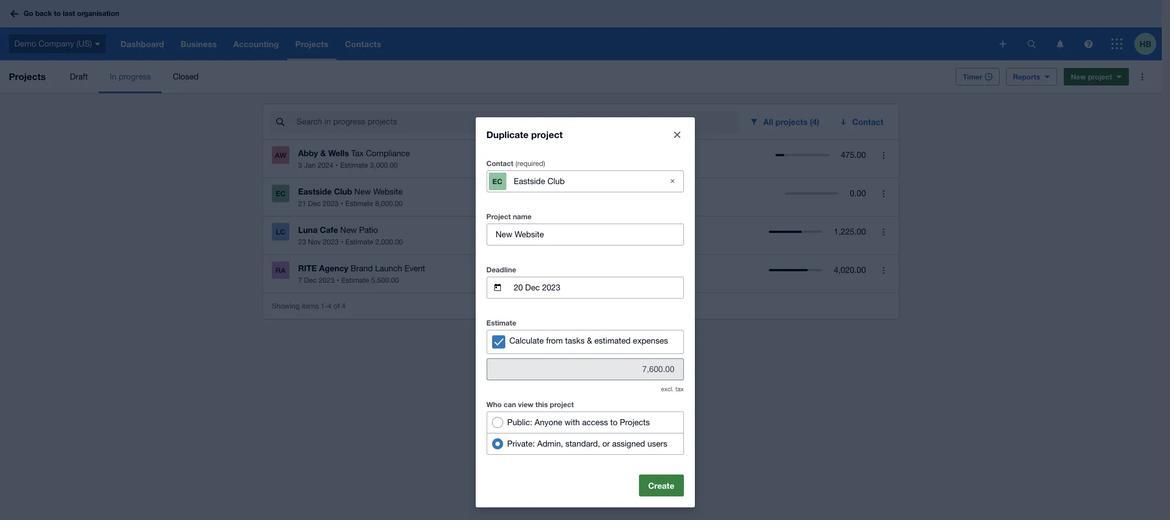 Task type: describe. For each thing, give the bounding box(es) containing it.
this
[[536, 400, 548, 409]]

go
[[24, 9, 33, 18]]

project
[[486, 212, 511, 221]]

luna cafe new patio 23 nov 2023 • estimate 2,000.00
[[298, 225, 403, 246]]

progress
[[119, 72, 151, 81]]

475.00
[[841, 150, 866, 160]]

aw
[[275, 151, 286, 160]]

hb banner
[[0, 0, 1162, 60]]

who
[[486, 400, 502, 409]]

svg image inside the go back to last organisation 'link'
[[10, 10, 18, 17]]

Search in progress projects search field
[[295, 111, 738, 132]]

& inside duplicate project dialog
[[587, 336, 592, 345]]

0.00
[[850, 189, 866, 198]]

agency
[[319, 263, 348, 273]]

with
[[565, 417, 580, 427]]

luna
[[298, 225, 318, 235]]

svg image inside demo company (us) popup button
[[95, 43, 100, 45]]

brand
[[351, 264, 373, 273]]

name
[[513, 212, 532, 221]]

create
[[648, 480, 674, 490]]

projects
[[776, 117, 808, 127]]

compliance
[[366, 149, 410, 158]]

abby & wells tax compliance 3 jan 2024 • estimate 3,000.00
[[298, 148, 410, 169]]

cafe
[[320, 225, 338, 235]]

Project name field
[[487, 224, 683, 245]]

estimated
[[594, 336, 631, 345]]

3
[[298, 161, 302, 169]]

go back to last organisation
[[24, 9, 119, 18]]

admin,
[[537, 439, 563, 448]]

assigned
[[612, 439, 645, 448]]

contact for contact
[[852, 117, 884, 127]]

1-
[[321, 302, 328, 310]]

showing items 1-4 of 4
[[272, 302, 346, 310]]

estimate inside duplicate project dialog
[[486, 318, 516, 327]]

reports
[[1013, 72, 1040, 81]]

estimate inside abby & wells tax compliance 3 jan 2024 • estimate 3,000.00
[[340, 161, 368, 169]]

of
[[334, 302, 340, 310]]

or
[[602, 439, 610, 448]]

in
[[110, 72, 116, 81]]

all
[[763, 117, 773, 127]]

patio
[[359, 225, 378, 235]]

(required)
[[516, 159, 545, 167]]

duplicate project
[[486, 129, 563, 140]]

users
[[648, 439, 668, 448]]

2024
[[318, 161, 333, 169]]

website
[[373, 187, 403, 196]]

lc
[[276, 227, 285, 236]]

items
[[302, 302, 319, 310]]

new inside popup button
[[1071, 72, 1086, 81]]

Deadline field
[[513, 277, 683, 298]]

event
[[405, 264, 425, 273]]

standard,
[[565, 439, 600, 448]]

abby
[[298, 148, 318, 158]]

demo
[[14, 39, 36, 48]]

hb
[[1140, 39, 1152, 49]]

contact for contact (required)
[[486, 159, 514, 167]]

clear image
[[662, 170, 684, 192]]

draft
[[70, 72, 88, 81]]

create button
[[639, 474, 684, 496]]

& inside abby & wells tax compliance 3 jan 2024 • estimate 3,000.00
[[320, 148, 326, 158]]

• inside luna cafe new patio 23 nov 2023 • estimate 2,000.00
[[341, 238, 343, 246]]

private: admin, standard, or assigned users
[[507, 439, 668, 448]]

tax
[[676, 386, 684, 392]]

all projects (4) button
[[743, 111, 828, 133]]

rite
[[298, 263, 317, 273]]

hb button
[[1135, 27, 1162, 60]]

calculate from tasks & estimated expenses
[[509, 336, 668, 345]]

(4)
[[810, 117, 819, 127]]

new project button
[[1064, 68, 1129, 86]]

closed
[[173, 72, 199, 81]]

nov
[[308, 238, 321, 246]]

new for eastside club
[[354, 187, 371, 196]]

anyone
[[535, 417, 562, 427]]

ec inside dialog
[[492, 177, 502, 186]]

back
[[35, 9, 52, 18]]

public: anyone with access to projects
[[507, 417, 650, 427]]

1 4 from the left
[[328, 302, 332, 310]]

dec inside eastside club new website 21 dec 2023 • estimate 8,000.00
[[308, 200, 321, 208]]

Find or create a contact field
[[513, 171, 657, 192]]

launch
[[375, 264, 402, 273]]

club
[[334, 186, 352, 196]]

project for new project
[[1088, 72, 1112, 81]]

showing
[[272, 302, 300, 310]]

project for duplicate project
[[531, 129, 563, 140]]

in progress link
[[99, 60, 162, 93]]

contact (required)
[[486, 159, 545, 167]]

dec inside "rite agency brand launch event 7 dec 2023 • estimate 5,500.00"
[[304, 276, 317, 284]]

new for luna cafe
[[340, 225, 357, 235]]

2 vertical spatial project
[[550, 400, 574, 409]]

can
[[504, 400, 516, 409]]



Task type: vqa. For each thing, say whether or not it's contained in the screenshot.


Task type: locate. For each thing, give the bounding box(es) containing it.
0 vertical spatial ec
[[492, 177, 502, 186]]

2023 down club
[[323, 200, 339, 208]]

• inside "rite agency brand launch event 7 dec 2023 • estimate 5,500.00"
[[337, 276, 339, 284]]

8,000.00
[[375, 200, 403, 208]]

projects
[[9, 71, 46, 82], [620, 417, 650, 427]]

to right access
[[610, 417, 618, 427]]

ec down contact (required)
[[492, 177, 502, 186]]

deadline
[[486, 265, 516, 274]]

21
[[298, 200, 306, 208]]

0 vertical spatial 2023
[[323, 200, 339, 208]]

1 horizontal spatial svg image
[[95, 43, 100, 45]]

contact down the duplicate
[[486, 159, 514, 167]]

jan
[[304, 161, 316, 169]]

close button
[[666, 124, 688, 146]]

2023
[[323, 200, 339, 208], [323, 238, 339, 246], [319, 276, 335, 284]]

2023 down agency
[[319, 276, 335, 284]]

closed link
[[162, 60, 210, 93]]

estimate down club
[[345, 200, 373, 208]]

0 horizontal spatial svg image
[[10, 10, 18, 17]]

tax
[[351, 149, 364, 158]]

0 horizontal spatial 4
[[328, 302, 332, 310]]

contact up the 475.00
[[852, 117, 884, 127]]

4,020.00
[[834, 265, 866, 275]]

0 vertical spatial dec
[[308, 200, 321, 208]]

ec
[[492, 177, 502, 186], [276, 189, 286, 198]]

0 vertical spatial projects
[[9, 71, 46, 82]]

2023 inside luna cafe new patio 23 nov 2023 • estimate 2,000.00
[[323, 238, 339, 246]]

reports button
[[1006, 68, 1057, 86]]

1 vertical spatial to
[[610, 417, 618, 427]]

ra
[[276, 266, 286, 275]]

group inside duplicate project dialog
[[486, 411, 684, 455]]

contact inside duplicate project dialog
[[486, 159, 514, 167]]

• right 2024
[[336, 161, 338, 169]]

svg image
[[10, 10, 18, 17], [1084, 40, 1093, 48], [95, 43, 100, 45]]

demo company (us)
[[14, 39, 92, 48]]

estimate down patio
[[346, 238, 373, 246]]

estimate down tax at top
[[340, 161, 368, 169]]

project
[[1088, 72, 1112, 81], [531, 129, 563, 140], [550, 400, 574, 409]]

2023 down 'cafe'
[[323, 238, 339, 246]]

demo company (us) button
[[0, 27, 112, 60]]

• down club
[[341, 200, 343, 208]]

2023 for club
[[323, 200, 339, 208]]

0 vertical spatial to
[[54, 9, 61, 18]]

1 vertical spatial new
[[354, 187, 371, 196]]

23
[[298, 238, 306, 246]]

4 right of
[[342, 302, 346, 310]]

projects up assigned
[[620, 417, 650, 427]]

close image
[[674, 131, 681, 138]]

wells
[[328, 148, 349, 158]]

2,000.00
[[375, 238, 403, 246]]

new right reports popup button
[[1071, 72, 1086, 81]]

project name
[[486, 212, 532, 221]]

estimate inside eastside club new website 21 dec 2023 • estimate 8,000.00
[[345, 200, 373, 208]]

project inside popup button
[[1088, 72, 1112, 81]]

svg image
[[1112, 38, 1123, 49], [1027, 40, 1036, 48], [1057, 40, 1064, 48], [1000, 41, 1006, 47]]

estimate down brand on the bottom
[[342, 276, 369, 284]]

navigation inside hb banner
[[112, 27, 992, 60]]

contact
[[852, 117, 884, 127], [486, 159, 514, 167]]

contact inside popup button
[[852, 117, 884, 127]]

svg image up new project at the right of page
[[1084, 40, 1093, 48]]

• down agency
[[337, 276, 339, 284]]

1 horizontal spatial &
[[587, 336, 592, 345]]

0 horizontal spatial to
[[54, 9, 61, 18]]

2 4 from the left
[[342, 302, 346, 310]]

0 vertical spatial &
[[320, 148, 326, 158]]

svg image right (us)
[[95, 43, 100, 45]]

4
[[328, 302, 332, 310], [342, 302, 346, 310]]

new project
[[1071, 72, 1112, 81]]

1 vertical spatial projects
[[620, 417, 650, 427]]

new
[[1071, 72, 1086, 81], [354, 187, 371, 196], [340, 225, 357, 235]]

to inside group
[[610, 417, 618, 427]]

estimate inside "rite agency brand launch event 7 dec 2023 • estimate 5,500.00"
[[342, 276, 369, 284]]

in progress
[[110, 72, 151, 81]]

navigation
[[112, 27, 992, 60]]

excl. tax
[[661, 386, 684, 392]]

1 horizontal spatial ec
[[492, 177, 502, 186]]

dec right 21
[[308, 200, 321, 208]]

0 horizontal spatial projects
[[9, 71, 46, 82]]

estimate up calculate
[[486, 318, 516, 327]]

to inside the go back to last organisation 'link'
[[54, 9, 61, 18]]

tasks
[[565, 336, 585, 345]]

eastside club new website 21 dec 2023 • estimate 8,000.00
[[298, 186, 403, 208]]

expenses
[[633, 336, 668, 345]]

e.g. 10,000.00 field
[[487, 359, 683, 380]]

organisation
[[77, 9, 119, 18]]

1,225.00
[[834, 227, 866, 236]]

1 horizontal spatial contact
[[852, 117, 884, 127]]

who can view this project
[[486, 400, 574, 409]]

to
[[54, 9, 61, 18], [610, 417, 618, 427]]

new inside luna cafe new patio 23 nov 2023 • estimate 2,000.00
[[340, 225, 357, 235]]

duplicate project dialog
[[476, 117, 695, 507]]

group containing public: anyone with access to projects
[[486, 411, 684, 455]]

new inside eastside club new website 21 dec 2023 • estimate 8,000.00
[[354, 187, 371, 196]]

• inside eastside club new website 21 dec 2023 • estimate 8,000.00
[[341, 200, 343, 208]]

• up agency
[[341, 238, 343, 246]]

0 horizontal spatial &
[[320, 148, 326, 158]]

2 horizontal spatial svg image
[[1084, 40, 1093, 48]]

svg image left go
[[10, 10, 18, 17]]

0 horizontal spatial ec
[[276, 189, 286, 198]]

0 vertical spatial new
[[1071, 72, 1086, 81]]

last
[[63, 9, 75, 18]]

estimate
[[340, 161, 368, 169], [345, 200, 373, 208], [346, 238, 373, 246], [342, 276, 369, 284], [486, 318, 516, 327]]

dec right 7
[[304, 276, 317, 284]]

4 left of
[[328, 302, 332, 310]]

calculate
[[509, 336, 544, 345]]

eastside
[[298, 186, 332, 196]]

duplicate
[[486, 129, 529, 140]]

2 vertical spatial new
[[340, 225, 357, 235]]

from
[[546, 336, 563, 345]]

5,500.00
[[371, 276, 399, 284]]

draft link
[[59, 60, 99, 93]]

0 vertical spatial project
[[1088, 72, 1112, 81]]

group
[[486, 411, 684, 455]]

1 horizontal spatial 4
[[342, 302, 346, 310]]

access
[[582, 417, 608, 427]]

ec left eastside at the left top of page
[[276, 189, 286, 198]]

(us)
[[76, 39, 92, 48]]

new right club
[[354, 187, 371, 196]]

1 vertical spatial contact
[[486, 159, 514, 167]]

rite agency brand launch event 7 dec 2023 • estimate 5,500.00
[[298, 263, 425, 284]]

• inside abby & wells tax compliance 3 jan 2024 • estimate 3,000.00
[[336, 161, 338, 169]]

company
[[38, 39, 74, 48]]

2023 inside eastside club new website 21 dec 2023 • estimate 8,000.00
[[323, 200, 339, 208]]

projects inside duplicate project dialog
[[620, 417, 650, 427]]

timer
[[963, 72, 983, 81]]

0 horizontal spatial contact
[[486, 159, 514, 167]]

new right 'cafe'
[[340, 225, 357, 235]]

view
[[518, 400, 534, 409]]

& up 2024
[[320, 148, 326, 158]]

timer button
[[956, 68, 1000, 86]]

1 horizontal spatial projects
[[620, 417, 650, 427]]

2 vertical spatial 2023
[[319, 276, 335, 284]]

estimate inside luna cafe new patio 23 nov 2023 • estimate 2,000.00
[[346, 238, 373, 246]]

go back to last organisation link
[[7, 4, 126, 23]]

1 vertical spatial dec
[[304, 276, 317, 284]]

1 vertical spatial project
[[531, 129, 563, 140]]

excl.
[[661, 386, 674, 392]]

all projects (4)
[[763, 117, 819, 127]]

1 vertical spatial &
[[587, 336, 592, 345]]

1 vertical spatial ec
[[276, 189, 286, 198]]

2023 inside "rite agency brand launch event 7 dec 2023 • estimate 5,500.00"
[[319, 276, 335, 284]]

0 vertical spatial contact
[[852, 117, 884, 127]]

& right tasks
[[587, 336, 592, 345]]

projects down demo
[[9, 71, 46, 82]]

2023 for cafe
[[323, 238, 339, 246]]

contact button
[[833, 111, 892, 133]]

private:
[[507, 439, 535, 448]]

to left the last
[[54, 9, 61, 18]]

1 vertical spatial 2023
[[323, 238, 339, 246]]

1 horizontal spatial to
[[610, 417, 618, 427]]



